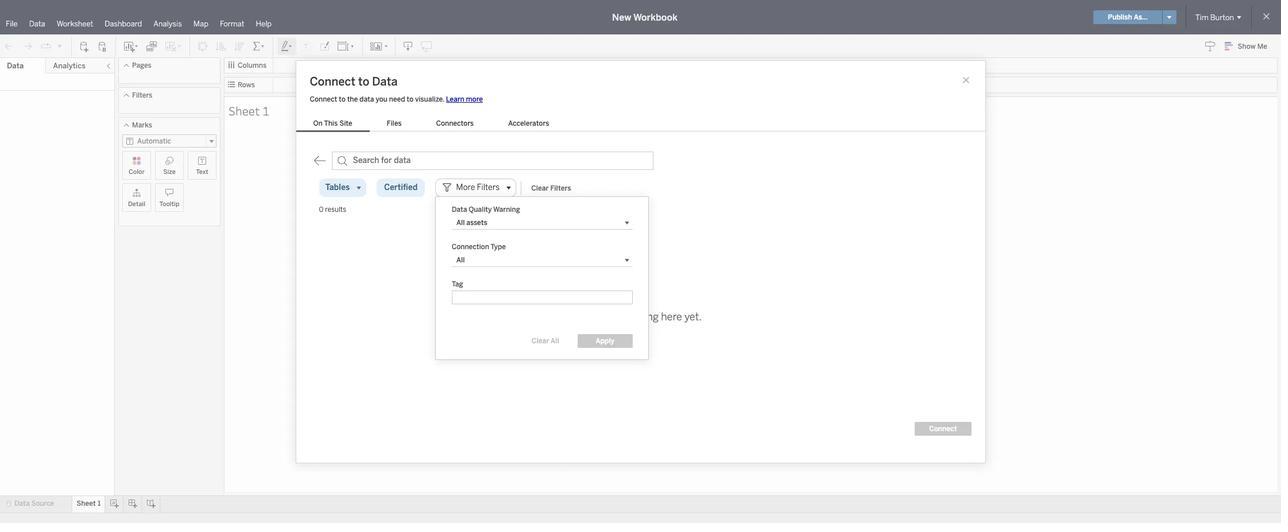 Task type: locate. For each thing, give the bounding box(es) containing it.
to left the
[[339, 95, 346, 103]]

quality
[[469, 205, 492, 213]]

as...
[[1134, 13, 1148, 21]]

filters for clear filters
[[551, 184, 571, 192]]

all
[[551, 337, 559, 345]]

rows
[[238, 81, 255, 89]]

tooltip
[[159, 201, 180, 208]]

data quality warning
[[452, 205, 520, 213]]

sheet right source
[[77, 500, 96, 508]]

publish as... button
[[1094, 10, 1163, 24]]

1 horizontal spatial filters
[[477, 182, 500, 192]]

pages
[[132, 61, 152, 70]]

certified
[[384, 182, 418, 192]]

show me
[[1239, 43, 1268, 51]]

clear
[[532, 184, 549, 192], [532, 337, 549, 345]]

analysis
[[154, 20, 182, 28]]

size
[[163, 168, 176, 176]]

1 vertical spatial sheet
[[77, 500, 96, 508]]

new workbook
[[613, 12, 678, 23]]

data source
[[14, 500, 54, 508]]

1 horizontal spatial sheet
[[229, 103, 260, 119]]

1 vertical spatial clear
[[532, 337, 549, 345]]

0 vertical spatial connect
[[310, 74, 356, 88]]

new
[[613, 12, 632, 23]]

columns
[[238, 61, 267, 70]]

Tag text field
[[452, 290, 633, 304]]

apply button
[[578, 334, 633, 348]]

marks
[[132, 121, 152, 129]]

sheet 1
[[229, 103, 269, 119], [77, 500, 101, 508]]

source
[[31, 500, 54, 508]]

to for data
[[358, 74, 370, 88]]

on
[[313, 119, 323, 127]]

nothing
[[623, 311, 659, 323]]

detail
[[128, 201, 145, 208]]

format
[[220, 20, 245, 28]]

0 vertical spatial 1
[[263, 103, 269, 119]]

0 horizontal spatial to
[[339, 95, 346, 103]]

1 vertical spatial connect
[[310, 95, 337, 103]]

1 clear from the top
[[532, 184, 549, 192]]

accelerators
[[509, 119, 549, 127]]

list box
[[296, 117, 567, 132]]

color
[[129, 168, 145, 176]]

learn more link
[[446, 95, 483, 103]]

clear sheet image
[[164, 41, 183, 52]]

0 results
[[319, 205, 347, 213]]

show me button
[[1220, 37, 1278, 55]]

the
[[347, 95, 358, 103]]

sheet down rows
[[229, 103, 260, 119]]

filters inside popup button
[[477, 182, 500, 192]]

clear filters
[[532, 184, 571, 192]]

sheet
[[229, 103, 260, 119], [77, 500, 96, 508]]

analytics
[[53, 61, 86, 70]]

tim
[[1196, 13, 1209, 22]]

highlight image
[[280, 41, 294, 52]]

0 horizontal spatial sheet 1
[[77, 500, 101, 508]]

worksheet
[[57, 20, 93, 28]]

to right need
[[407, 95, 414, 103]]

0 vertical spatial clear
[[532, 184, 549, 192]]

data
[[29, 20, 45, 28], [7, 61, 24, 70], [372, 74, 398, 88], [452, 205, 467, 213], [14, 500, 30, 508]]

sheet 1 down rows
[[229, 103, 269, 119]]

2 clear from the top
[[532, 337, 549, 345]]

connect to data
[[310, 74, 398, 88]]

map
[[193, 20, 209, 28]]

connect inside button
[[930, 425, 958, 433]]

clear inside "button"
[[532, 337, 549, 345]]

to up data
[[358, 74, 370, 88]]

0 vertical spatial sheet 1
[[229, 103, 269, 119]]

replay animation image up analytics
[[56, 42, 63, 49]]

1 vertical spatial 1
[[98, 500, 101, 508]]

1
[[263, 103, 269, 119], [98, 500, 101, 508]]

to
[[358, 74, 370, 88], [339, 95, 346, 103], [407, 95, 414, 103]]

files
[[387, 119, 402, 127]]

redo image
[[22, 41, 33, 52]]

download image
[[403, 41, 414, 52]]

burton
[[1211, 13, 1235, 22]]

1 down columns
[[263, 103, 269, 119]]

connect
[[310, 74, 356, 88], [310, 95, 337, 103], [930, 425, 958, 433]]

dialog
[[442, 197, 643, 354]]

2 vertical spatial connect
[[930, 425, 958, 433]]

duplicate image
[[146, 41, 157, 52]]

collapse image
[[105, 63, 112, 70]]

1 horizontal spatial to
[[358, 74, 370, 88]]

1 horizontal spatial 1
[[263, 103, 269, 119]]

replay animation image
[[40, 41, 52, 52], [56, 42, 63, 49]]

filters inside button
[[551, 184, 571, 192]]

dashboard
[[105, 20, 142, 28]]

need
[[389, 95, 405, 103]]

show
[[1239, 43, 1256, 51]]

data left quality
[[452, 205, 467, 213]]

replay animation image right redo icon
[[40, 41, 52, 52]]

totals image
[[252, 41, 266, 52]]

2 horizontal spatial filters
[[551, 184, 571, 192]]

1 right source
[[98, 500, 101, 508]]

clear inside button
[[532, 184, 549, 192]]

0 horizontal spatial 1
[[98, 500, 101, 508]]

filters
[[132, 91, 152, 99], [477, 182, 500, 192], [551, 184, 571, 192]]

apply
[[596, 337, 615, 345]]

format workbook image
[[319, 41, 330, 52]]

sheet 1 right source
[[77, 500, 101, 508]]

undo image
[[3, 41, 15, 52]]



Task type: vqa. For each thing, say whether or not it's contained in the screenshot.
'On This Site' on the left of page
yes



Task type: describe. For each thing, give the bounding box(es) containing it.
data up redo icon
[[29, 20, 45, 28]]

data down undo icon
[[7, 61, 24, 70]]

data left source
[[14, 500, 30, 508]]

connect for connect to data
[[310, 74, 356, 88]]

results
[[325, 205, 347, 213]]

more
[[456, 182, 475, 192]]

on this site
[[313, 119, 353, 127]]

0 horizontal spatial replay animation image
[[40, 41, 52, 52]]

fit image
[[337, 41, 356, 52]]

1 horizontal spatial sheet 1
[[229, 103, 269, 119]]

tag
[[452, 280, 463, 288]]

to use edit in desktop, save the workbook outside of personal space image
[[421, 41, 433, 52]]

text
[[196, 168, 208, 176]]

show labels image
[[301, 41, 312, 52]]

file
[[6, 20, 18, 28]]

workbook
[[634, 12, 678, 23]]

sort descending image
[[234, 41, 245, 52]]

to for the
[[339, 95, 346, 103]]

warning
[[494, 205, 520, 213]]

connect for connect
[[930, 425, 958, 433]]

pause auto updates image
[[97, 41, 109, 52]]

1 vertical spatial sheet 1
[[77, 500, 101, 508]]

connection type
[[452, 243, 506, 251]]

connectors
[[436, 119, 474, 127]]

tim burton
[[1196, 13, 1235, 22]]

help
[[256, 20, 272, 28]]

clear all button
[[523, 334, 569, 348]]

0
[[319, 205, 324, 213]]

show/hide cards image
[[370, 41, 388, 52]]

dialog containing data quality warning
[[442, 197, 643, 354]]

more filters
[[456, 182, 500, 192]]

0 horizontal spatial filters
[[132, 91, 152, 99]]

new data source image
[[79, 41, 90, 52]]

connect button
[[915, 422, 972, 436]]

more
[[466, 95, 483, 103]]

1 horizontal spatial replay animation image
[[56, 42, 63, 49]]

clear filters button
[[526, 182, 577, 195]]

here
[[661, 311, 682, 323]]

you
[[376, 95, 388, 103]]

publish as...
[[1109, 13, 1148, 21]]

data
[[360, 95, 374, 103]]

data guide image
[[1205, 40, 1217, 52]]

new worksheet image
[[123, 41, 139, 52]]

site
[[340, 119, 353, 127]]

clear all
[[532, 337, 559, 345]]

visualize.
[[415, 95, 445, 103]]

this
[[324, 119, 338, 127]]

list box containing on this site
[[296, 117, 567, 132]]

2 horizontal spatial to
[[407, 95, 414, 103]]

learn
[[446, 95, 465, 103]]

clear for clear filters
[[532, 184, 549, 192]]

yet.
[[685, 311, 702, 323]]

0 vertical spatial sheet
[[229, 103, 260, 119]]

there is nothing here yet.
[[583, 311, 702, 323]]

data up you
[[372, 74, 398, 88]]

connect for connect to the data you need to visualize. learn more
[[310, 95, 337, 103]]

filters for more filters
[[477, 182, 500, 192]]

sort ascending image
[[215, 41, 227, 52]]

0 horizontal spatial sheet
[[77, 500, 96, 508]]

data inside dialog
[[452, 205, 467, 213]]

there
[[583, 311, 611, 323]]

type
[[491, 243, 506, 251]]

more filters button
[[436, 178, 517, 197]]

clear for clear all
[[532, 337, 549, 345]]

publish
[[1109, 13, 1133, 21]]

connection
[[452, 243, 489, 251]]

is
[[613, 311, 621, 323]]

connect to the data you need to visualize. learn more
[[310, 95, 483, 103]]

me
[[1258, 43, 1268, 51]]

swap rows and columns image
[[197, 41, 209, 52]]

certified button
[[377, 178, 425, 197]]



